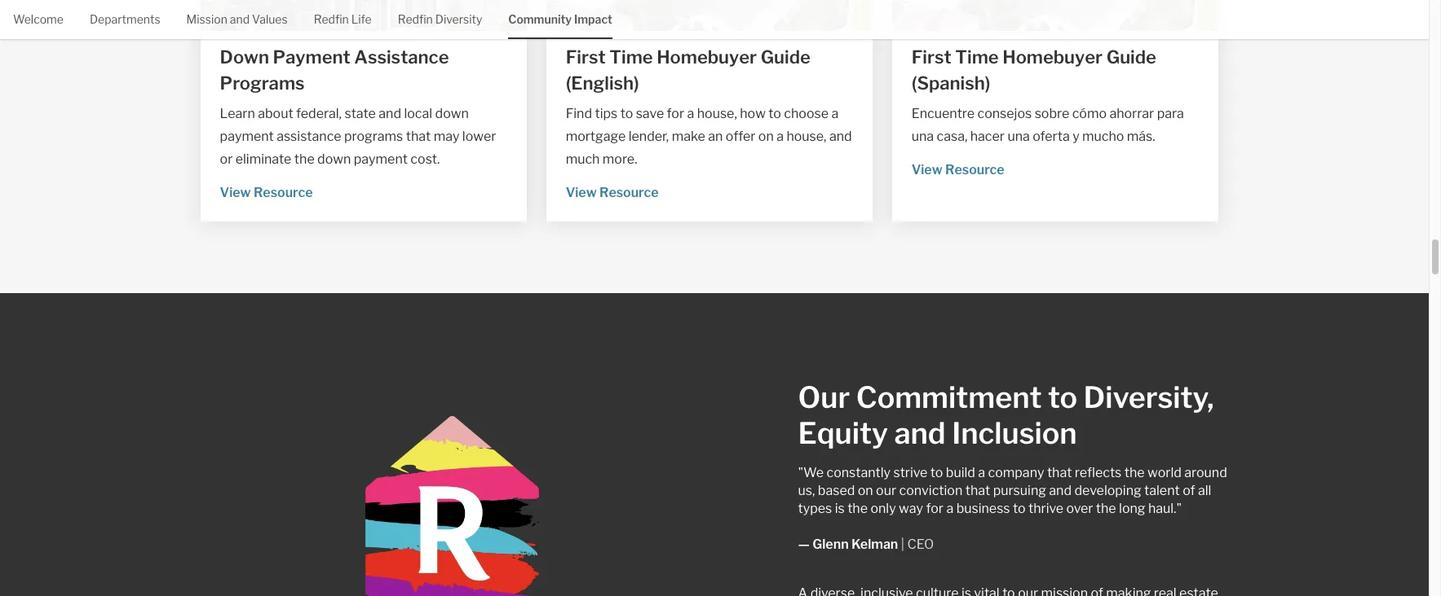 Task type: describe. For each thing, give the bounding box(es) containing it.
y
[[1073, 129, 1079, 145]]

redfin diversity
[[398, 12, 482, 26]]

|
[[901, 537, 904, 553]]

commitment
[[856, 380, 1042, 416]]

haul."
[[1148, 501, 1182, 517]]

encuentre consejos sobre cómo ahorrar para una casa, hacer una oferta y mucho más.
[[912, 106, 1184, 145]]

first time homebuyer guide (spanish) link
[[912, 44, 1199, 97]]

talent
[[1144, 483, 1180, 499]]

guide for first time homebuyer guide (english)
[[761, 47, 811, 68]]

types
[[798, 501, 832, 517]]

view resource for first time homebuyer guide (english)
[[566, 185, 659, 201]]

make
[[672, 129, 705, 145]]

encuentre
[[912, 106, 975, 122]]

developing
[[1074, 483, 1141, 499]]

mortgage
[[566, 129, 626, 145]]

community impact link
[[508, 0, 612, 37]]

departments link
[[90, 0, 160, 37]]

pursuing
[[993, 483, 1046, 499]]

down
[[220, 47, 269, 68]]

the down developing on the right bottom of the page
[[1096, 501, 1116, 517]]

based
[[818, 483, 855, 499]]

aerial view of houses image for (spanish)
[[892, 0, 1218, 31]]

eliminate
[[235, 152, 291, 168]]

cómo
[[1072, 106, 1107, 122]]

welcome link
[[13, 0, 64, 37]]

may
[[434, 129, 459, 145]]

redfin diversity link
[[398, 0, 482, 37]]

inclusion
[[952, 416, 1077, 452]]

first for first time homebuyer guide (spanish)
[[912, 47, 952, 68]]

the left world
[[1124, 465, 1145, 481]]

1 horizontal spatial that
[[965, 483, 990, 499]]

our
[[876, 483, 896, 499]]

and inside find tips to save for a house, how to choose a mortgage lender, make an offer on a house, and much more.
[[829, 129, 852, 145]]

assistance
[[277, 129, 341, 145]]

around
[[1184, 465, 1227, 481]]

state
[[345, 106, 376, 122]]

redfin life
[[314, 12, 372, 26]]

0 vertical spatial down
[[435, 106, 469, 122]]

for inside find tips to save for a house, how to choose a mortgage lender, make an offer on a house, and much more.
[[667, 106, 684, 122]]

build
[[946, 465, 975, 481]]

diversity
[[435, 12, 482, 26]]

0 vertical spatial payment
[[220, 129, 274, 145]]

"we constantly strive to build a company that reflects the world around us, based on our conviction that pursuing and developing talent of all types is the only way for a business to thrive over the long haul."
[[798, 465, 1227, 517]]

lower
[[462, 129, 496, 145]]

aerial view of houses image for (english)
[[546, 0, 872, 31]]

a down conviction
[[946, 501, 954, 517]]

(spanish)
[[912, 73, 990, 94]]

and inside "we constantly strive to build a company that reflects the world around us, based on our conviction that pursuing and developing talent of all types is the only way for a business to thrive over the long haul."
[[1049, 483, 1072, 499]]

find
[[566, 106, 592, 122]]

is
[[835, 501, 845, 517]]

save
[[636, 106, 664, 122]]

mission and values
[[186, 12, 288, 26]]

sobre
[[1035, 106, 1069, 122]]

redfin for redfin life
[[314, 12, 349, 26]]

first time homebuyer guide (english)
[[566, 47, 811, 94]]

view for down payment assistance programs
[[220, 185, 251, 201]]

"we
[[798, 465, 824, 481]]

over
[[1066, 501, 1093, 517]]

find tips to save for a house, how to choose a mortgage lender, make an offer on a house, and much more.
[[566, 106, 852, 168]]

consejos
[[977, 106, 1032, 122]]

long
[[1119, 501, 1145, 517]]

world
[[1147, 465, 1182, 481]]

oferta
[[1033, 129, 1070, 145]]

a right choose
[[831, 106, 839, 122]]

of
[[1183, 483, 1195, 499]]

mission
[[186, 12, 227, 26]]

us,
[[798, 483, 815, 499]]

programs
[[220, 73, 305, 94]]

homebuyer for (english)
[[657, 47, 757, 68]]

on inside "we constantly strive to build a company that reflects the world around us, based on our conviction that pursuing and developing talent of all types is the only way for a business to thrive over the long haul."
[[858, 483, 873, 499]]

kelman
[[851, 537, 898, 553]]

a right 'build'
[[978, 465, 985, 481]]

or
[[220, 152, 233, 168]]

local
[[404, 106, 432, 122]]

view for first time homebuyer guide (spanish)
[[912, 163, 942, 178]]

federal,
[[296, 106, 342, 122]]

casa,
[[937, 129, 967, 145]]

all
[[1198, 483, 1211, 499]]

view resource for first time homebuyer guide (spanish)
[[912, 163, 1004, 178]]

resource for first time homebuyer guide (spanish)
[[945, 163, 1004, 178]]

strive
[[893, 465, 928, 481]]

—
[[798, 537, 810, 553]]

an
[[708, 129, 723, 145]]

homebuyer for (spanish)
[[1002, 47, 1103, 68]]

our commitment to diversity, equity and inclusion
[[798, 380, 1214, 452]]

first time homebuyer guide (english) link
[[566, 44, 853, 97]]

way
[[899, 501, 923, 517]]

time for (english)
[[609, 47, 653, 68]]

about
[[258, 106, 293, 122]]

offer
[[726, 129, 755, 145]]



Task type: locate. For each thing, give the bounding box(es) containing it.
a right offer
[[777, 129, 784, 145]]

1 redfin from the left
[[314, 12, 349, 26]]

homebuyer up sobre
[[1002, 47, 1103, 68]]

glenn
[[812, 537, 849, 553]]

guide
[[761, 47, 811, 68], [1106, 47, 1156, 68]]

first inside first time homebuyer guide (spanish)
[[912, 47, 952, 68]]

1 horizontal spatial una
[[1007, 129, 1030, 145]]

much
[[566, 152, 600, 168]]

1 vertical spatial payment
[[354, 152, 408, 168]]

1 horizontal spatial homebuyer
[[1002, 47, 1103, 68]]

to inside our commitment to diversity, equity and inclusion
[[1048, 380, 1077, 416]]

house, down choose
[[786, 129, 826, 145]]

equity
[[798, 416, 888, 452]]

the right is
[[847, 501, 868, 517]]

and inside learn about federal, state and local down payment assistance programs that may lower or eliminate the down payment cost.
[[379, 106, 401, 122]]

0 horizontal spatial payment
[[220, 129, 274, 145]]

payment down 'programs'
[[354, 152, 408, 168]]

1 horizontal spatial view
[[566, 185, 597, 201]]

cost.
[[411, 152, 440, 168]]

ceo
[[907, 537, 934, 553]]

0 horizontal spatial view
[[220, 185, 251, 201]]

house,
[[697, 106, 737, 122], [786, 129, 826, 145]]

first inside "first time homebuyer guide (english)"
[[566, 47, 606, 68]]

1 una from the left
[[912, 129, 934, 145]]

0 horizontal spatial resource
[[254, 185, 313, 201]]

homebuyer inside first time homebuyer guide (spanish)
[[1002, 47, 1103, 68]]

how
[[740, 106, 766, 122]]

2 vertical spatial that
[[965, 483, 990, 499]]

1 vertical spatial for
[[926, 501, 944, 517]]

0 horizontal spatial first
[[566, 47, 606, 68]]

0 horizontal spatial guide
[[761, 47, 811, 68]]

aerial view of houses image up the first time homebuyer guide (spanish) link
[[892, 0, 1218, 31]]

1 horizontal spatial redfin
[[398, 12, 433, 26]]

business
[[956, 501, 1010, 517]]

for
[[667, 106, 684, 122], [926, 501, 944, 517]]

diversity,
[[1083, 380, 1214, 416]]

redfin up assistance
[[398, 12, 433, 26]]

para
[[1157, 106, 1184, 122]]

view resource for down payment assistance programs
[[220, 185, 313, 201]]

resource down more.
[[599, 185, 659, 201]]

1 vertical spatial down
[[317, 152, 351, 168]]

only
[[871, 501, 896, 517]]

mission and values link
[[186, 0, 288, 37]]

on right offer
[[758, 129, 774, 145]]

una left casa,
[[912, 129, 934, 145]]

0 horizontal spatial aerial view of houses image
[[546, 0, 872, 31]]

down
[[435, 106, 469, 122], [317, 152, 351, 168]]

0 horizontal spatial una
[[912, 129, 934, 145]]

0 horizontal spatial view resource
[[220, 185, 313, 201]]

payment down "learn"
[[220, 129, 274, 145]]

learn
[[220, 106, 255, 122]]

time up '(spanish)'
[[955, 47, 999, 68]]

1 horizontal spatial payment
[[354, 152, 408, 168]]

1 horizontal spatial time
[[955, 47, 999, 68]]

redfin for redfin diversity
[[398, 12, 433, 26]]

reflects
[[1075, 465, 1122, 481]]

redfin life link
[[314, 0, 372, 37]]

first time homebuyer guide (spanish)
[[912, 47, 1156, 94]]

1 time from the left
[[609, 47, 653, 68]]

on inside find tips to save for a house, how to choose a mortgage lender, make an offer on a house, and much more.
[[758, 129, 774, 145]]

1 horizontal spatial on
[[858, 483, 873, 499]]

guide for first time homebuyer guide (spanish)
[[1106, 47, 1156, 68]]

view resource down more.
[[566, 185, 659, 201]]

2 first from the left
[[912, 47, 952, 68]]

1 horizontal spatial aerial view of houses image
[[892, 0, 1218, 31]]

that inside learn about federal, state and local down payment assistance programs that may lower or eliminate the down payment cost.
[[406, 129, 431, 145]]

2 horizontal spatial resource
[[945, 163, 1004, 178]]

homebuyer up how
[[657, 47, 757, 68]]

aerial view of houses image up first time homebuyer guide (english) link
[[546, 0, 872, 31]]

2 homebuyer from the left
[[1002, 47, 1103, 68]]

0 horizontal spatial redfin
[[314, 12, 349, 26]]

for down conviction
[[926, 501, 944, 517]]

on down constantly
[[858, 483, 873, 499]]

2 horizontal spatial that
[[1047, 465, 1072, 481]]

time up (english)
[[609, 47, 653, 68]]

time for (spanish)
[[955, 47, 999, 68]]

redfin left life
[[314, 12, 349, 26]]

impact
[[574, 12, 612, 26]]

view
[[912, 163, 942, 178], [220, 185, 251, 201], [566, 185, 597, 201]]

1 horizontal spatial house,
[[786, 129, 826, 145]]

view down much
[[566, 185, 597, 201]]

thrive
[[1028, 501, 1063, 517]]

assistance
[[354, 47, 449, 68]]

redfin
[[314, 12, 349, 26], [398, 12, 433, 26]]

resource down hacer
[[945, 163, 1004, 178]]

a up make
[[687, 106, 694, 122]]

1 horizontal spatial resource
[[599, 185, 659, 201]]

resource for first time homebuyer guide (english)
[[599, 185, 659, 201]]

1 homebuyer from the left
[[657, 47, 757, 68]]

1 horizontal spatial first
[[912, 47, 952, 68]]

más.
[[1127, 129, 1155, 145]]

and inside our commitment to diversity, equity and inclusion
[[894, 416, 946, 452]]

0 horizontal spatial down
[[317, 152, 351, 168]]

1 horizontal spatial for
[[926, 501, 944, 517]]

view down or
[[220, 185, 251, 201]]

first up '(spanish)'
[[912, 47, 952, 68]]

view for first time homebuyer guide (english)
[[566, 185, 597, 201]]

programs
[[344, 129, 403, 145]]

more.
[[603, 152, 637, 168]]

the down assistance
[[294, 152, 315, 168]]

2 una from the left
[[1007, 129, 1030, 145]]

company
[[988, 465, 1044, 481]]

(english)
[[566, 73, 639, 94]]

for right save
[[667, 106, 684, 122]]

view resource down casa,
[[912, 163, 1004, 178]]

0 vertical spatial on
[[758, 129, 774, 145]]

first up (english)
[[566, 47, 606, 68]]

down payment assistance programs
[[220, 47, 449, 94]]

payment
[[273, 47, 350, 68]]

1 vertical spatial that
[[1047, 465, 1072, 481]]

homebuyer inside "first time homebuyer guide (english)"
[[657, 47, 757, 68]]

conviction
[[899, 483, 963, 499]]

lender,
[[629, 129, 669, 145]]

for inside "we constantly strive to build a company that reflects the world around us, based on our conviction that pursuing and developing talent of all types is the only way for a business to thrive over the long haul."
[[926, 501, 944, 517]]

choose
[[784, 106, 829, 122]]

resource for down payment assistance programs
[[254, 185, 313, 201]]

2 guide from the left
[[1106, 47, 1156, 68]]

that up the business on the bottom right of page
[[965, 483, 990, 499]]

a
[[687, 106, 694, 122], [831, 106, 839, 122], [777, 129, 784, 145], [978, 465, 985, 481], [946, 501, 954, 517]]

0 horizontal spatial on
[[758, 129, 774, 145]]

the inside learn about federal, state and local down payment assistance programs that may lower or eliminate the down payment cost.
[[294, 152, 315, 168]]

2 horizontal spatial view resource
[[912, 163, 1004, 178]]

0 horizontal spatial house,
[[697, 106, 737, 122]]

1 vertical spatial on
[[858, 483, 873, 499]]

una
[[912, 129, 934, 145], [1007, 129, 1030, 145]]

departments
[[90, 12, 160, 26]]

0 horizontal spatial for
[[667, 106, 684, 122]]

our
[[798, 380, 850, 416]]

that up thrive
[[1047, 465, 1072, 481]]

1 horizontal spatial view resource
[[566, 185, 659, 201]]

guide inside "first time homebuyer guide (english)"
[[761, 47, 811, 68]]

una down consejos
[[1007, 129, 1030, 145]]

first for first time homebuyer guide (english)
[[566, 47, 606, 68]]

down up may
[[435, 106, 469, 122]]

2 time from the left
[[955, 47, 999, 68]]

time
[[609, 47, 653, 68], [955, 47, 999, 68]]

rainbow redfin logo image
[[279, 333, 626, 597]]

learn about federal, state and local down payment assistance programs that may lower or eliminate the down payment cost.
[[220, 106, 496, 168]]

down payment assistance programs link
[[220, 44, 507, 97]]

guide up choose
[[761, 47, 811, 68]]

welcome
[[13, 12, 64, 26]]

tips
[[595, 106, 618, 122]]

two story red house image
[[200, 0, 527, 31]]

life
[[351, 12, 372, 26]]

aerial view of houses image
[[546, 0, 872, 31], [892, 0, 1218, 31]]

mucho
[[1082, 129, 1124, 145]]

— glenn kelman | ceo
[[798, 537, 934, 553]]

down down assistance
[[317, 152, 351, 168]]

1 horizontal spatial guide
[[1106, 47, 1156, 68]]

2 horizontal spatial view
[[912, 163, 942, 178]]

guide inside first time homebuyer guide (spanish)
[[1106, 47, 1156, 68]]

2 aerial view of houses image from the left
[[892, 0, 1218, 31]]

resource down eliminate
[[254, 185, 313, 201]]

0 vertical spatial that
[[406, 129, 431, 145]]

0 vertical spatial house,
[[697, 106, 737, 122]]

guide up the ahorrar
[[1106, 47, 1156, 68]]

community impact
[[508, 12, 612, 26]]

that down local
[[406, 129, 431, 145]]

on
[[758, 129, 774, 145], [858, 483, 873, 499]]

1 first from the left
[[566, 47, 606, 68]]

community
[[508, 12, 572, 26]]

1 guide from the left
[[761, 47, 811, 68]]

to
[[620, 106, 633, 122], [768, 106, 781, 122], [1048, 380, 1077, 416], [930, 465, 943, 481], [1013, 501, 1026, 517]]

and
[[230, 12, 250, 26], [379, 106, 401, 122], [829, 129, 852, 145], [894, 416, 946, 452], [1049, 483, 1072, 499]]

2 redfin from the left
[[398, 12, 433, 26]]

0 horizontal spatial homebuyer
[[657, 47, 757, 68]]

view resource down eliminate
[[220, 185, 313, 201]]

view down casa,
[[912, 163, 942, 178]]

0 horizontal spatial time
[[609, 47, 653, 68]]

0 vertical spatial for
[[667, 106, 684, 122]]

house, up an
[[697, 106, 737, 122]]

0 horizontal spatial that
[[406, 129, 431, 145]]

time inside "first time homebuyer guide (english)"
[[609, 47, 653, 68]]

1 vertical spatial house,
[[786, 129, 826, 145]]

payment
[[220, 129, 274, 145], [354, 152, 408, 168]]

constantly
[[826, 465, 891, 481]]

values
[[252, 12, 288, 26]]

1 aerial view of houses image from the left
[[546, 0, 872, 31]]

1 horizontal spatial down
[[435, 106, 469, 122]]

ahorrar
[[1109, 106, 1154, 122]]

hacer
[[970, 129, 1005, 145]]

time inside first time homebuyer guide (spanish)
[[955, 47, 999, 68]]



Task type: vqa. For each thing, say whether or not it's contained in the screenshot.


